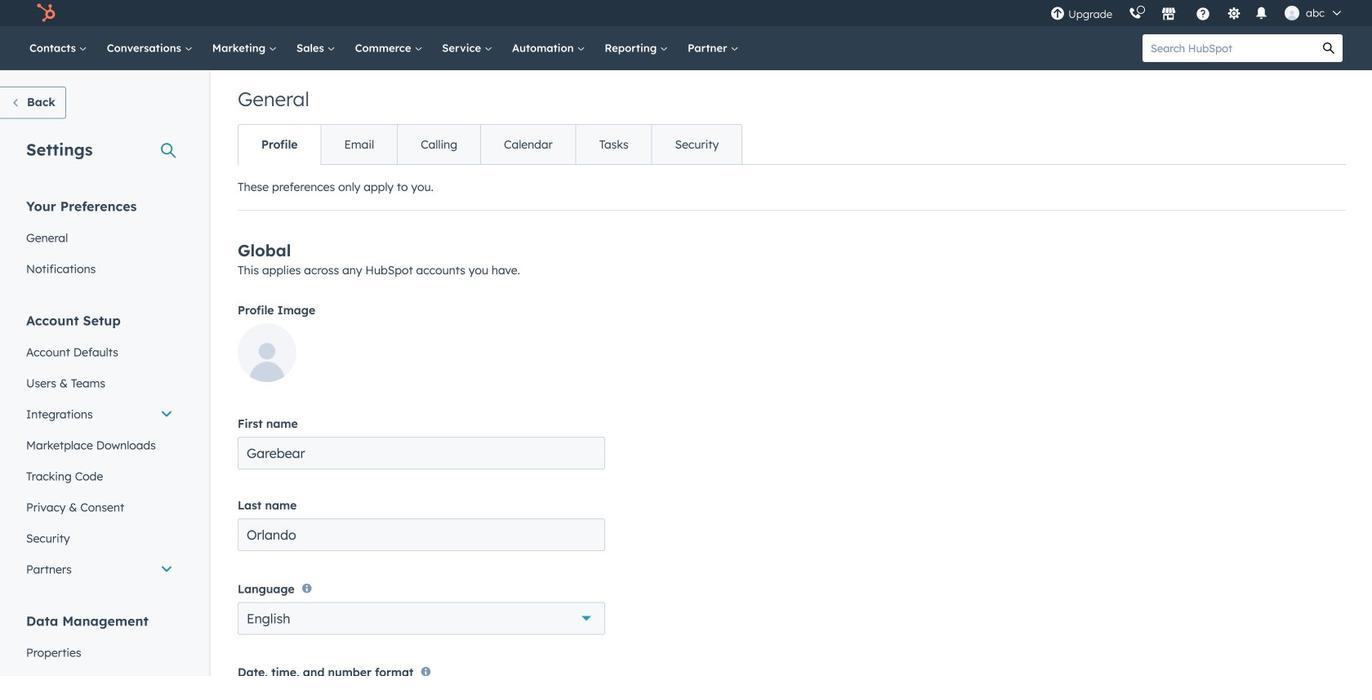 Task type: describe. For each thing, give the bounding box(es) containing it.
account setup element
[[16, 312, 183, 585]]



Task type: locate. For each thing, give the bounding box(es) containing it.
None text field
[[238, 437, 605, 470], [238, 519, 605, 551], [238, 437, 605, 470], [238, 519, 605, 551]]

Search HubSpot search field
[[1143, 34, 1315, 62]]

garebear orlando image
[[1285, 6, 1300, 20]]

menu
[[1043, 0, 1353, 26]]

navigation
[[238, 124, 743, 165]]

your preferences element
[[16, 197, 183, 285]]

marketplaces image
[[1162, 7, 1177, 22]]

data management element
[[16, 612, 183, 676]]



Task type: vqa. For each thing, say whether or not it's contained in the screenshot.
the garebear orlando 'icon'
yes



